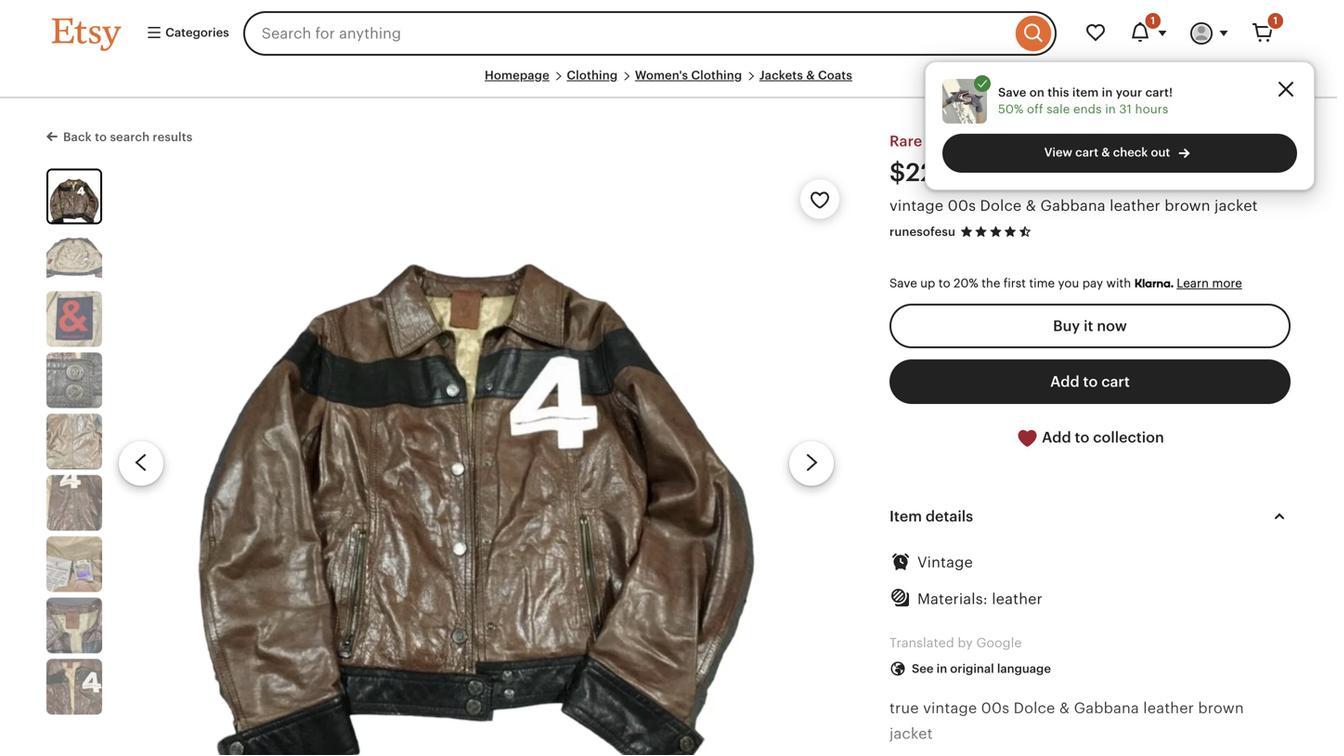 Task type: describe. For each thing, give the bounding box(es) containing it.
runesofesu link
[[890, 225, 956, 239]]

language
[[998, 662, 1052, 676]]

in left 31
[[1106, 102, 1117, 116]]

buy it now
[[1054, 318, 1128, 334]]

this
[[1048, 85, 1070, 99]]

original
[[951, 662, 995, 676]]

leather inside true vintage 00s dolce & gabbana leather brown jacket
[[1144, 700, 1195, 717]]

with
[[1107, 277, 1132, 291]]

in right see
[[937, 662, 948, 676]]

your
[[1117, 85, 1143, 99]]

2 clothing from the left
[[692, 68, 743, 82]]

translated
[[890, 636, 955, 650]]

see
[[912, 662, 934, 676]]

on
[[1030, 85, 1045, 99]]

vintage inside true vintage 00s dolce & gabbana leather brown jacket
[[924, 700, 978, 717]]

pay
[[1083, 277, 1104, 291]]

google
[[977, 636, 1022, 650]]

1 button
[[1119, 11, 1180, 56]]

0 vertical spatial leather
[[1110, 197, 1161, 214]]

to for add to collection
[[1076, 429, 1090, 446]]

add for add to collection
[[1043, 429, 1072, 446]]

item details button
[[873, 494, 1308, 539]]

buy
[[1054, 318, 1081, 334]]

item details
[[890, 508, 974, 525]]

00s inside true vintage 00s dolce & gabbana leather brown jacket
[[982, 700, 1010, 717]]

3
[[1037, 133, 1047, 150]]

women's clothing
[[635, 68, 743, 82]]

add for add to cart
[[1051, 373, 1080, 390]]

up
[[921, 277, 936, 291]]

view cart & check out link
[[943, 134, 1298, 173]]

off
[[1028, 102, 1044, 116]]

the
[[982, 277, 1001, 291]]

add to cart button
[[890, 359, 1291, 404]]

50%
[[999, 102, 1024, 116]]

true
[[890, 700, 920, 717]]

add to cart
[[1051, 373, 1131, 390]]

menu bar containing homepage
[[52, 67, 1286, 99]]

in inside rare find, already in 3 carts $227.01
[[1020, 133, 1034, 150]]

vintage 00s dolce & gabbana leather brown jacket image 6 image
[[46, 475, 102, 531]]

materials:
[[918, 591, 988, 607]]

categories button
[[132, 17, 238, 50]]

0 vertical spatial dolce
[[981, 197, 1022, 214]]

see in original language link
[[876, 652, 1066, 687]]

women's
[[635, 68, 689, 82]]

already
[[963, 133, 1017, 150]]

0 vertical spatial brown
[[1165, 197, 1211, 214]]

gabbana inside true vintage 00s dolce & gabbana leather brown jacket
[[1075, 700, 1140, 717]]

find,
[[927, 133, 959, 150]]

save on this item in your cart! 50% off sale ends in 31 hours
[[999, 85, 1174, 116]]

see in original language
[[912, 662, 1052, 676]]

brown inside true vintage 00s dolce & gabbana leather brown jacket
[[1199, 700, 1245, 717]]

categories
[[163, 25, 229, 39]]

vintage
[[918, 554, 974, 571]]

it
[[1084, 318, 1094, 334]]

31
[[1120, 102, 1133, 116]]

0 horizontal spatial vintage 00s dolce & gabbana leather brown jacket image 1 image
[[48, 170, 100, 222]]

back to search results
[[63, 130, 193, 144]]

homepage
[[485, 68, 550, 82]]

1 horizontal spatial jacket
[[1215, 197, 1259, 214]]



Task type: vqa. For each thing, say whether or not it's contained in the screenshot.
25.00 Etsy
no



Task type: locate. For each thing, give the bounding box(es) containing it.
$227.01
[[890, 159, 982, 186]]

translated by google
[[890, 636, 1022, 650]]

1 vertical spatial dolce
[[1014, 700, 1056, 717]]

dolce down language
[[1014, 700, 1056, 717]]

0 vertical spatial cart
[[1076, 145, 1099, 159]]

to
[[95, 130, 107, 144], [939, 277, 951, 291], [1084, 373, 1099, 390], [1076, 429, 1090, 446]]

dolce inside true vintage 00s dolce & gabbana leather brown jacket
[[1014, 700, 1056, 717]]

jacket up more
[[1215, 197, 1259, 214]]

1 horizontal spatial clothing
[[692, 68, 743, 82]]

materials: leather
[[918, 591, 1043, 607]]

1 clothing from the left
[[567, 68, 618, 82]]

view cart & check out
[[1045, 145, 1171, 159]]

0 horizontal spatial cart
[[1076, 145, 1099, 159]]

none search field inside categories banner
[[243, 11, 1057, 56]]

jacket inside true vintage 00s dolce & gabbana leather brown jacket
[[890, 726, 933, 742]]

to inside button
[[1076, 429, 1090, 446]]

details
[[926, 508, 974, 525]]

homepage link
[[485, 68, 550, 82]]

to left collection
[[1076, 429, 1090, 446]]

coats
[[819, 68, 853, 82]]

add inside button
[[1051, 373, 1080, 390]]

1 link
[[1241, 11, 1286, 56]]

back
[[63, 130, 92, 144]]

cart right view
[[1076, 145, 1099, 159]]

00s down see in original language
[[982, 700, 1010, 717]]

jacket
[[1215, 197, 1259, 214], [890, 726, 933, 742]]

1 horizontal spatial 00s
[[982, 700, 1010, 717]]

true vintage 00s dolce & gabbana leather brown jacket
[[890, 700, 1245, 742]]

cart!
[[1146, 85, 1174, 99]]

cart down the now
[[1102, 373, 1131, 390]]

& inside true vintage 00s dolce & gabbana leather brown jacket
[[1060, 700, 1071, 717]]

in
[[1103, 85, 1114, 99], [1106, 102, 1117, 116], [1020, 133, 1034, 150], [937, 662, 948, 676]]

back to search results link
[[46, 127, 193, 146]]

search
[[110, 130, 150, 144]]

menu bar
[[52, 67, 1286, 99]]

to inside save up to 20% the first time you pay with klarna. learn more
[[939, 277, 951, 291]]

20%
[[954, 277, 979, 291]]

learn
[[1177, 277, 1210, 291]]

2 vertical spatial leather
[[1144, 700, 1195, 717]]

0 horizontal spatial clothing
[[567, 68, 618, 82]]

add to collection
[[1039, 429, 1165, 446]]

vintage 00s dolce & gabbana leather brown jacket image 3 image
[[46, 291, 102, 347]]

sale
[[1047, 102, 1071, 116]]

leather
[[1110, 197, 1161, 214], [993, 591, 1043, 607], [1144, 700, 1195, 717]]

cart
[[1076, 145, 1099, 159], [1102, 373, 1131, 390]]

vintage 00s dolce & gabbana leather brown jacket image 5 image
[[46, 414, 102, 469]]

jackets
[[760, 68, 804, 82]]

0 vertical spatial add
[[1051, 373, 1080, 390]]

clothing
[[567, 68, 618, 82], [692, 68, 743, 82]]

to right back
[[95, 130, 107, 144]]

00s
[[948, 197, 977, 214], [982, 700, 1010, 717]]

vintage 00s dolce & gabbana leather brown jacket image 2 image
[[46, 230, 102, 286]]

0 horizontal spatial 1
[[1152, 15, 1156, 26]]

categories banner
[[19, 0, 1319, 67]]

cart inside button
[[1102, 373, 1131, 390]]

save up to 20% the first time you pay with klarna. learn more
[[890, 277, 1243, 291]]

add down buy
[[1051, 373, 1080, 390]]

women's clothing link
[[635, 68, 743, 82]]

1 vertical spatial jacket
[[890, 726, 933, 742]]

learn more button
[[1177, 277, 1243, 291]]

first
[[1004, 277, 1027, 291]]

0 vertical spatial vintage
[[890, 197, 944, 214]]

out
[[1152, 145, 1171, 159]]

vintage 00s dolce & gabbana leather brown jacket image 7 image
[[46, 536, 102, 592]]

clothing link
[[567, 68, 618, 82]]

runesofesu
[[890, 225, 956, 239]]

save up 50%
[[999, 85, 1027, 99]]

vintage down see in original language link
[[924, 700, 978, 717]]

jacket down true at the bottom right of the page
[[890, 726, 933, 742]]

rare find, already in 3 carts $227.01
[[890, 133, 1087, 186]]

more
[[1213, 277, 1243, 291]]

1 inside popup button
[[1152, 15, 1156, 26]]

1 vertical spatial gabbana
[[1075, 700, 1140, 717]]

1 vertical spatial vintage
[[924, 700, 978, 717]]

2 1 from the left
[[1274, 15, 1278, 26]]

brown
[[1165, 197, 1211, 214], [1199, 700, 1245, 717]]

save for ends
[[999, 85, 1027, 99]]

by
[[958, 636, 974, 650]]

hours
[[1136, 102, 1169, 116]]

vintage 00s dolce & gabbana leather brown jacket image 9 image
[[46, 659, 102, 715]]

to for back to search results
[[95, 130, 107, 144]]

vintage 00s dolce & gabbana leather brown jacket image 8 image
[[46, 598, 102, 653]]

vintage 00s dolce & gabbana leather brown jacket
[[890, 197, 1259, 214]]

0 horizontal spatial 00s
[[948, 197, 977, 214]]

to for add to cart
[[1084, 373, 1099, 390]]

add to collection button
[[890, 415, 1291, 461]]

in left 3 on the right top of the page
[[1020, 133, 1034, 150]]

1 horizontal spatial save
[[999, 85, 1027, 99]]

1 vertical spatial save
[[890, 277, 918, 291]]

0 vertical spatial jacket
[[1215, 197, 1259, 214]]

to down buy it now button
[[1084, 373, 1099, 390]]

vintage up runesofesu link
[[890, 197, 944, 214]]

vintage 00s dolce & gabbana leather brown jacket image 1 image
[[182, 168, 772, 755], [48, 170, 100, 222]]

carts
[[1050, 133, 1087, 150]]

0 horizontal spatial save
[[890, 277, 918, 291]]

1 vertical spatial leather
[[993, 591, 1043, 607]]

dolce down rare find, already in 3 carts $227.01
[[981, 197, 1022, 214]]

item
[[1073, 85, 1100, 99]]

1 vertical spatial cart
[[1102, 373, 1131, 390]]

you
[[1059, 277, 1080, 291]]

&
[[807, 68, 816, 82], [1102, 145, 1111, 159], [1026, 197, 1037, 214], [1060, 700, 1071, 717]]

save for klarna.
[[890, 277, 918, 291]]

add down add to cart button
[[1043, 429, 1072, 446]]

1 horizontal spatial cart
[[1102, 373, 1131, 390]]

1 horizontal spatial 1
[[1274, 15, 1278, 26]]

view
[[1045, 145, 1073, 159]]

time
[[1030, 277, 1056, 291]]

jackets & coats link
[[760, 68, 853, 82]]

1 vertical spatial add
[[1043, 429, 1072, 446]]

1
[[1152, 15, 1156, 26], [1274, 15, 1278, 26]]

None search field
[[243, 11, 1057, 56]]

add
[[1051, 373, 1080, 390], [1043, 429, 1072, 446]]

0 vertical spatial 00s
[[948, 197, 977, 214]]

save left up on the right top
[[890, 277, 918, 291]]

clothing right women's
[[692, 68, 743, 82]]

1 vertical spatial 00s
[[982, 700, 1010, 717]]

now
[[1098, 318, 1128, 334]]

vintage
[[890, 197, 944, 214], [924, 700, 978, 717]]

rare
[[890, 133, 923, 150]]

0 vertical spatial save
[[999, 85, 1027, 99]]

to inside button
[[1084, 373, 1099, 390]]

to right up on the right top
[[939, 277, 951, 291]]

buy it now button
[[890, 304, 1291, 348]]

gabbana
[[1041, 197, 1106, 214], [1075, 700, 1140, 717]]

clothing down search for anything text field
[[567, 68, 618, 82]]

ends
[[1074, 102, 1103, 116]]

1 vertical spatial brown
[[1199, 700, 1245, 717]]

vintage 00s dolce & gabbana leather brown jacket image 4 image
[[46, 352, 102, 408]]

jackets & coats
[[760, 68, 853, 82]]

save inside save on this item in your cart! 50% off sale ends in 31 hours
[[999, 85, 1027, 99]]

0 vertical spatial gabbana
[[1041, 197, 1106, 214]]

item
[[890, 508, 923, 525]]

collection
[[1094, 429, 1165, 446]]

add inside button
[[1043, 429, 1072, 446]]

00s down $227.01
[[948, 197, 977, 214]]

klarna.
[[1135, 277, 1174, 291]]

save
[[999, 85, 1027, 99], [890, 277, 918, 291]]

1 horizontal spatial vintage 00s dolce & gabbana leather brown jacket image 1 image
[[182, 168, 772, 755]]

in right item
[[1103, 85, 1114, 99]]

0 horizontal spatial jacket
[[890, 726, 933, 742]]

save inside save up to 20% the first time you pay with klarna. learn more
[[890, 277, 918, 291]]

results
[[153, 130, 193, 144]]

Search for anything text field
[[243, 11, 1012, 56]]

check
[[1114, 145, 1149, 159]]

1 1 from the left
[[1152, 15, 1156, 26]]



